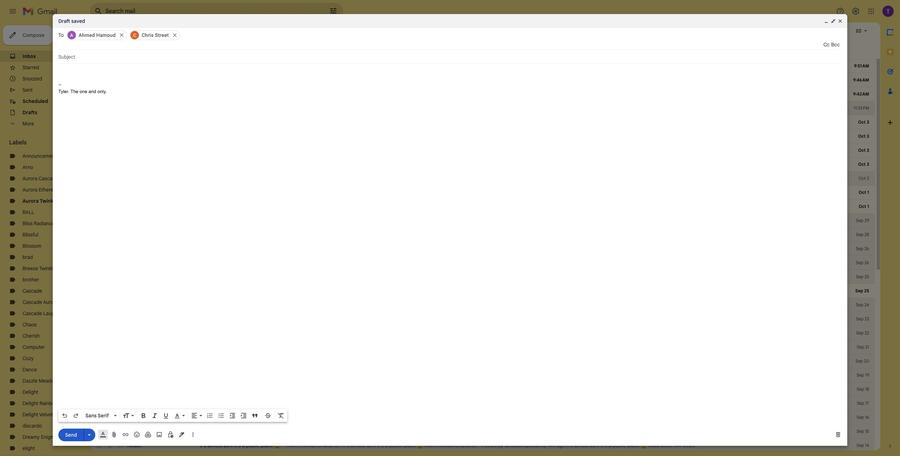 Task type: locate. For each thing, give the bounding box(es) containing it.
1 sep 26 row from the top
[[90, 242, 875, 256]]

2 sep 25 row from the top
[[90, 284, 875, 298]]

oct 1 for 2nd oct 1 row from the bottom
[[859, 190, 870, 195]]

insert signature image
[[178, 432, 185, 439]]

comments right 203
[[635, 401, 659, 407]]

comments right 150
[[562, 415, 586, 421]]

read down '22h'
[[503, 415, 515, 421]]

2 delight from the top
[[23, 401, 38, 407]]

blossom link
[[23, 243, 41, 249]]

numbered list ‪(⌘⇧7)‬ image
[[207, 413, 214, 420]]

29
[[865, 218, 870, 223]]

0 vertical spatial sep 25
[[857, 274, 870, 280]]

🙄 image
[[274, 444, 280, 450], [418, 444, 423, 450]]

aurora up aurora twinkle
[[23, 187, 37, 193]]

1 horizontal spatial public
[[389, 443, 403, 449]]

sep 24 row
[[90, 298, 875, 312]]

0 horizontal spatial votes
[[539, 415, 552, 421]]

oct for 3rd oct 3 row from the top
[[859, 148, 866, 153]]

-
[[245, 63, 248, 69], [58, 82, 60, 87], [60, 82, 61, 87], [255, 401, 257, 407], [243, 415, 245, 421], [284, 443, 286, 449]]

reddit
[[127, 401, 142, 407], [127, 415, 142, 421], [127, 429, 142, 435], [127, 443, 142, 449]]

0 horizontal spatial it's
[[378, 443, 384, 449]]

0 horizontal spatial place
[[261, 443, 273, 449]]

read left 1282
[[575, 401, 586, 407]]

1 horizontal spatial if
[[373, 443, 376, 449]]

delight velvet
[[23, 412, 53, 418]]

maincharacter?"
[[216, 401, 253, 407]]

4 row from the top
[[90, 439, 875, 453]]

🙄 image
[[641, 444, 647, 450]]

votes left 203
[[611, 401, 624, 407]]

toggle confidential mode image
[[167, 432, 174, 439]]

0 horizontal spatial maincharacter?
[[330, 401, 365, 407]]

we've
[[279, 63, 292, 69]]

cascade for cascade link
[[23, 288, 42, 294]]

0 horizontal spatial show
[[330, 415, 341, 421]]

2 vertical spatial read
[[648, 443, 660, 449]]

1 vertical spatial and
[[89, 89, 96, 94]]

3 he from the left
[[527, 401, 533, 407]]

show up reddit row
[[491, 415, 502, 421]]

sans
[[85, 413, 97, 419]]

not
[[557, 63, 565, 69]]

labels navigation
[[0, 23, 90, 457]]

press delete to remove this chip element
[[119, 32, 125, 38], [172, 32, 178, 38]]

sep 29 row
[[90, 214, 875, 228]]

reddit left insert files using drive image
[[127, 429, 142, 435]]

1 horizontal spatial comments
[[635, 401, 659, 407]]

our left jobs.
[[490, 63, 497, 69]]

1 vertical spatial r/iamthemaincharacter:
[[246, 415, 301, 421]]

delight up 'discardo'
[[23, 412, 38, 418]]

taking
[[312, 63, 326, 69], [591, 63, 604, 69]]

2 show from the left
[[491, 415, 502, 421]]

1 row from the top
[[90, 59, 875, 73]]

advanced search options image
[[326, 4, 341, 18]]

our
[[391, 63, 398, 69], [490, 63, 497, 69]]

🙄 image down remove formatting ‪(⌘\)‬ image
[[274, 444, 280, 450]]

1 horizontal spatial 2
[[867, 176, 870, 181]]

3 woman from the left
[[473, 415, 489, 421]]

2 reddit from the top
[[127, 415, 142, 421]]

24
[[865, 303, 870, 308]]

cozy link
[[23, 356, 34, 362]]

or
[[431, 63, 436, 69]]

4 3 from the top
[[867, 162, 870, 167]]

oct for 'oct 2' row
[[859, 176, 866, 181]]

3 if from the left
[[597, 443, 600, 449]]

26 for 1st sep 26 row from the bottom of the page
[[865, 260, 870, 266]]

by up u/shugazi
[[440, 401, 446, 407]]

1 delight from the top
[[23, 389, 38, 396]]

cascade laughter link
[[23, 311, 64, 317]]

1 sep 25 row from the top
[[90, 270, 875, 284]]

bold ‪(⌘b)‬ image
[[140, 413, 147, 420]]

attach files image
[[111, 432, 118, 439]]

delight link
[[23, 389, 38, 396]]

laughter
[[43, 311, 64, 317]]

ago right 7h
[[453, 415, 461, 421]]

brother link
[[23, 277, 39, 283]]

2 if from the left
[[373, 443, 376, 449]]

r/iamthemaincharacter: up remove formatting ‪(⌘\)‬ image
[[258, 401, 313, 407]]

more down drafts link
[[23, 121, 34, 127]]

terry
[[143, 63, 155, 69]]

"is he a maincharacter?" - r/iamthemaincharacter: is he a maincharacter? r/iamthemaincharacter · posted by u/moreheadsmoreprices 22h ago is he a maincharacter? read more 1282 votes 203 comments hide r/iamthemaincharacter r/
[[198, 401, 729, 407]]

cascade for cascade aurora
[[23, 299, 42, 306]]

cascade down brother link
[[23, 288, 42, 294]]

1 vertical spatial 26
[[865, 260, 870, 266]]

2 horizontal spatial as
[[591, 443, 596, 449]]

oct 3 row
[[90, 115, 875, 129], [90, 129, 875, 144], [90, 144, 875, 158], [90, 158, 875, 172]]

bjord , terry 2
[[127, 63, 159, 69]]

0 horizontal spatial as
[[224, 443, 229, 449]]

sep 26 row down sep 29 row
[[90, 242, 875, 256]]

2 vertical spatial delight
[[23, 412, 38, 418]]

aurora twinkle
[[23, 198, 58, 204]]

strikethrough ‪(⌘⇧x)‬ image
[[265, 413, 272, 420]]

cascade down cascade link
[[23, 299, 42, 306]]

press delete to remove this chip element up primary at the left
[[119, 32, 125, 38]]

now
[[637, 63, 646, 69]]

2 horizontal spatial woman
[[473, 415, 489, 421]]

0 horizontal spatial public
[[246, 443, 260, 449]]

1 about from the left
[[377, 63, 390, 69]]

1 down oct 2
[[868, 190, 870, 195]]

0 vertical spatial oct 1
[[859, 190, 870, 195]]

sep inside row
[[857, 317, 864, 322]]

sep 14
[[857, 443, 870, 449]]

oct 1 up sep 29
[[859, 204, 870, 209]]

1 vertical spatial 2
[[867, 176, 870, 181]]

reddit inside row
[[127, 429, 142, 435]]

1 horizontal spatial almost
[[351, 443, 366, 449]]

minimize image
[[824, 18, 830, 24]]

2 horizontal spatial if
[[597, 443, 600, 449]]

101
[[74, 53, 80, 59]]

computer
[[23, 344, 45, 351]]

it's
[[378, 443, 384, 449], [601, 443, 608, 449]]

0 horizontal spatial and
[[89, 89, 96, 94]]

0 horizontal spatial 🙄 image
[[274, 444, 280, 450]]

main content
[[90, 23, 881, 457]]

aurora down arno link
[[23, 176, 37, 182]]

idea
[[580, 63, 589, 69]]

almost
[[208, 443, 223, 449], [351, 443, 366, 449], [574, 443, 589, 449]]

1 3 from the top
[[867, 120, 870, 125]]

sep 19 row
[[90, 369, 875, 383]]

oct for third oct 3 row from the bottom of the page
[[859, 134, 866, 139]]

votes left 150
[[539, 415, 552, 421]]

None search field
[[90, 3, 343, 20]]

2 row from the top
[[90, 397, 875, 411]]

inbox
[[23, 53, 36, 59]]

refresh image
[[117, 27, 124, 34]]

about down subject field
[[456, 63, 470, 69]]

sans serif option
[[84, 413, 113, 420]]

0 horizontal spatial hide
[[587, 415, 597, 421]]

tab list
[[881, 23, 901, 431], [90, 39, 881, 59]]

reddit down insert emoji ‪(⌘⇧2)‬ icon at the left of the page
[[127, 443, 142, 449]]

1 vertical spatial sep 26
[[857, 260, 870, 266]]

1 1 from the top
[[868, 190, 870, 195]]

0 horizontal spatial almost
[[208, 443, 223, 449]]

sep 20 row
[[90, 355, 875, 369]]

1 vertical spatial 25
[[865, 289, 870, 294]]

bulleted list ‪(⌘⇧8)‬ image
[[218, 413, 225, 420]]

and inside -- tyler. the one and only.
[[89, 89, 96, 94]]

2 1 from the top
[[868, 204, 870, 209]]

0 horizontal spatial one
[[302, 415, 311, 421]]

sep 24
[[857, 303, 870, 308]]

not important switch for "is he a maincharacter?"
[[117, 400, 124, 407]]

0 horizontal spatial if
[[230, 443, 233, 449]]

2 vertical spatial r/iamthemaincharacter:
[[287, 443, 342, 449]]

25
[[865, 274, 870, 280], [865, 289, 870, 294]]

twinkle for breeze twinkle
[[39, 266, 55, 272]]

1 horizontal spatial and
[[648, 63, 656, 69]]

1 for 2nd oct 1 row from the top
[[868, 204, 870, 209]]

woman
[[210, 415, 226, 421], [312, 415, 328, 421], [473, 415, 489, 421]]

1 press delete to remove this chip element from the left
[[119, 32, 125, 38]]

ethereal
[[39, 187, 57, 193]]

1 if from the left
[[230, 443, 233, 449]]

oct 3 for third oct 3 row from the bottom of the page
[[859, 134, 870, 139]]

ago right 14h
[[557, 443, 565, 449]]

11:33 pm row
[[90, 101, 875, 115]]

ball link
[[23, 209, 34, 216]]

9:46 am row
[[90, 73, 875, 87]]

sep 25 row
[[90, 270, 875, 284], [90, 284, 875, 298]]

posted down reddit row
[[482, 443, 497, 449]]

break
[[610, 63, 622, 69]]

read right 🙄 image
[[648, 443, 660, 449]]

sep 23
[[857, 317, 870, 322]]

0 horizontal spatial woman
[[210, 415, 226, 421]]

3 for third oct 3 row from the bottom of the page
[[867, 134, 870, 139]]

1 vertical spatial sep 25
[[856, 289, 870, 294]]

aurora for aurora cascade
[[23, 176, 37, 182]]

2 vertical spatial ago
[[557, 443, 565, 449]]

press delete to remove this chip element right 'street'
[[172, 32, 178, 38]]

scheduled link
[[23, 98, 48, 104]]

tab list up keeping
[[90, 39, 881, 59]]

2 🙄 image from the left
[[418, 444, 423, 450]]

cherish link
[[23, 333, 40, 340]]

3
[[867, 120, 870, 125], [867, 134, 870, 139], [867, 148, 870, 153], [867, 162, 870, 167]]

one right remove formatting ‪(⌘\)‬ image
[[302, 415, 311, 421]]

9:42 am row
[[90, 87, 875, 101]]

oct 2
[[859, 176, 870, 181]]

i
[[670, 63, 671, 69]]

1
[[868, 190, 870, 195], [868, 204, 870, 209]]

chris street
[[142, 32, 169, 38]]

italic ‪(⌘i)‬ image
[[151, 413, 158, 420]]

1 vertical spatial 1
[[868, 204, 870, 209]]

0 horizontal spatial is
[[314, 401, 317, 407]]

break.
[[342, 63, 355, 69]]

chaos link
[[23, 322, 37, 328]]

1 horizontal spatial maincharacter?
[[538, 401, 574, 407]]

0 horizontal spatial comments
[[562, 415, 586, 421]]

blissful
[[23, 232, 38, 238]]

one down "is he a maincharacter?" - r/iamthemaincharacter: is he a maincharacter? r/iamthemaincharacter · posted by u/moreheadsmoreprices 22h ago is he a maincharacter? read more 1282 votes 203 comments hide r/iamthemaincharacter r/
[[463, 415, 472, 421]]

1 vertical spatial twinkle
[[39, 266, 55, 272]]

oct 1
[[859, 190, 870, 195], [859, 204, 870, 209]]

4 oct 3 from the top
[[859, 162, 870, 167]]

1 horizontal spatial our
[[490, 63, 497, 69]]

discard draft ‪(⌘⇧d)‬ image
[[835, 432, 842, 439]]

2 oct 3 from the top
[[859, 134, 870, 139]]

street
[[155, 32, 169, 38]]

oct 2 row
[[90, 172, 875, 186]]

main content containing primary
[[90, 23, 881, 457]]

3 delight from the top
[[23, 412, 38, 418]]

11:33 pm
[[854, 106, 870, 111]]

aurora up ball
[[23, 198, 39, 204]]

arno link
[[23, 164, 33, 171]]

2 horizontal spatial almost
[[574, 443, 589, 449]]

by
[[440, 401, 446, 407], [416, 415, 422, 421], [707, 415, 712, 421], [498, 443, 504, 449]]

twinkle for aurora twinkle
[[40, 198, 58, 204]]

our left personal
[[391, 63, 398, 69]]

1 not important switch from the top
[[117, 400, 124, 407]]

indent less ‪(⌘[)‬ image
[[229, 413, 236, 420]]

every
[[623, 63, 636, 69]]

0 horizontal spatial ago
[[453, 415, 461, 421]]

cascade for cascade laughter
[[23, 311, 42, 317]]

oct 1 down oct 2
[[859, 190, 870, 195]]

1 maincharacter? from the left
[[330, 401, 365, 407]]

3 for first oct 3 row
[[867, 120, 870, 125]]

r/iamthemaincharacter: right "
[[287, 443, 342, 449]]

oct 1 row up sep 28 row
[[90, 200, 875, 214]]

2 it's from the left
[[601, 443, 608, 449]]

0 horizontal spatial read
[[503, 415, 515, 421]]

cascade up ethereal
[[39, 176, 58, 182]]

send
[[65, 432, 77, 439]]

it's
[[234, 443, 241, 449]]

3 oct 3 from the top
[[859, 148, 870, 153]]

2 horizontal spatial he
[[527, 401, 533, 407]]

1282
[[600, 401, 610, 407]]

2 almost from the left
[[351, 443, 366, 449]]

press delete to remove this chip image
[[172, 32, 178, 38]]

close image
[[838, 18, 844, 24]]

little
[[331, 63, 340, 69]]

draft saved
[[58, 18, 85, 24]]

cascade up the chaos
[[23, 311, 42, 317]]

reddit up bold ‪(⌘b)‬ icon
[[127, 401, 142, 407]]

9:46 am
[[854, 77, 870, 83]]

if
[[230, 443, 233, 449], [373, 443, 376, 449], [597, 443, 600, 449]]

0 horizontal spatial 2
[[157, 64, 159, 69]]

taking right idea
[[591, 63, 604, 69]]

1 vertical spatial ago
[[453, 415, 461, 421]]

oct 1 row up sep 29 row
[[90, 186, 875, 200]]

0 horizontal spatial our
[[391, 63, 398, 69]]

2 horizontal spatial public
[[613, 443, 627, 449]]

show
[[330, 415, 341, 421], [491, 415, 502, 421]]

0 vertical spatial 2
[[157, 64, 159, 69]]

sep 22 row
[[90, 326, 875, 341]]

0 horizontal spatial press delete to remove this chip element
[[119, 32, 125, 38]]

1 taking from the left
[[312, 63, 326, 69]]

0 vertical spatial comments
[[635, 401, 659, 407]]

about right thinking
[[377, 63, 390, 69]]

1 vertical spatial oct 1
[[859, 204, 870, 209]]

posted left "u/"
[[690, 415, 706, 421]]

1 oct 3 from the top
[[859, 120, 870, 125]]

chaos
[[23, 322, 37, 328]]

2 horizontal spatial ago
[[557, 443, 565, 449]]

delight down dazzle
[[23, 389, 38, 396]]

and right one
[[89, 89, 96, 94]]

oct 3 for 1st oct 3 row from the bottom
[[859, 162, 870, 167]]

1 vertical spatial delight
[[23, 401, 38, 407]]

show up - r/iamthemaincharacter: it's almost as if it's a public place
[[330, 415, 341, 421]]

as
[[224, 443, 229, 449], [367, 443, 372, 449], [591, 443, 596, 449]]

0 vertical spatial twinkle
[[40, 198, 58, 204]]

1 horizontal spatial 🙄 image
[[418, 444, 423, 450]]

personal
[[400, 63, 419, 69]]

posted
[[423, 401, 439, 407], [400, 415, 415, 421], [690, 415, 706, 421], [482, 443, 497, 449]]

oct for 2nd oct 1 row from the top
[[859, 204, 867, 209]]

sep 25 row up sep 23 row
[[90, 284, 875, 298]]

2 public from the left
[[389, 443, 403, 449]]

2 not important switch from the top
[[117, 414, 124, 421]]

reddit for "one woman show"
[[127, 415, 142, 421]]

sep 26 row
[[90, 242, 875, 256], [90, 256, 875, 270]]

0 vertical spatial votes
[[611, 401, 624, 407]]

tab list containing primary
[[90, 39, 881, 59]]

0 vertical spatial 25
[[865, 274, 870, 280]]

oct 1 row
[[90, 186, 875, 200], [90, 200, 875, 214]]

1 horizontal spatial show
[[491, 415, 502, 421]]

votes right 1141
[[683, 443, 696, 449]]

15
[[866, 429, 870, 435]]

3 public from the left
[[613, 443, 627, 449]]

row
[[90, 59, 875, 73], [90, 397, 875, 411], [90, 411, 875, 425], [90, 439, 875, 453]]

rainbow
[[40, 401, 59, 407]]

1 horizontal spatial hide
[[660, 401, 670, 407]]

1 horizontal spatial woman
[[312, 415, 328, 421]]

1 horizontal spatial place
[[404, 443, 416, 449]]

breeze
[[23, 266, 38, 272]]

twinkle right breeze on the bottom of the page
[[39, 266, 55, 272]]

1 he from the left
[[205, 401, 210, 407]]

2 inside bjord , terry 2
[[157, 64, 159, 69]]

indent more ‪(⌘])‬ image
[[240, 413, 247, 420]]

1 horizontal spatial one
[[463, 415, 472, 421]]

🙄 image down u/shugazi
[[418, 444, 423, 450]]

draft saved dialog
[[53, 14, 848, 446]]

1 horizontal spatial about
[[456, 63, 470, 69]]

oct for 2nd oct 1 row from the bottom
[[859, 190, 867, 195]]

sep 17
[[857, 401, 870, 406]]

1 is from the left
[[314, 401, 317, 407]]

ago right '22h'
[[513, 401, 521, 407]]

and right 'now'
[[648, 63, 656, 69]]

0 vertical spatial 1
[[868, 190, 870, 195]]

pop out image
[[831, 18, 837, 24]]

gmail image
[[23, 4, 61, 18]]

1 26 from the top
[[865, 246, 870, 252]]

1 sep 26 from the top
[[857, 246, 870, 252]]

aurora up laughter
[[43, 299, 58, 306]]

r/iamthemaincharacter: up "
[[246, 415, 301, 421]]

taking right been at the left top of page
[[312, 63, 326, 69]]

2 horizontal spatial place
[[628, 443, 640, 449]]

sep 26
[[857, 246, 870, 252], [857, 260, 870, 266]]

3 3 from the top
[[867, 148, 870, 153]]

3 reddit from the top
[[127, 429, 142, 435]]

1 horizontal spatial he
[[319, 401, 324, 407]]

twinkle down ethereal
[[40, 198, 58, 204]]

0 vertical spatial ago
[[513, 401, 521, 407]]

elight
[[23, 446, 35, 452]]

4 reddit from the top
[[127, 443, 142, 449]]

1 for 2nd oct 1 row from the bottom
[[868, 190, 870, 195]]

more left 1282
[[588, 401, 599, 407]]

and inside row
[[648, 63, 656, 69]]

2 26 from the top
[[865, 260, 870, 266]]

2 vertical spatial votes
[[683, 443, 696, 449]]

oct 3 for first oct 3 row
[[859, 120, 870, 125]]

bjord
[[127, 63, 140, 69]]

,
[[140, 63, 141, 69]]

0 horizontal spatial about
[[377, 63, 390, 69]]

0 vertical spatial read
[[575, 401, 586, 407]]

0 horizontal spatial taking
[[312, 63, 326, 69]]

reddit up insert emoji ‪(⌘⇧2)‬ icon at the left of the page
[[127, 415, 142, 421]]

1 horizontal spatial press delete to remove this chip element
[[172, 32, 178, 38]]

4 not important switch from the top
[[117, 443, 124, 450]]

to link
[[58, 32, 64, 38]]

hide
[[660, 401, 670, 407], [587, 415, 597, 421]]

0 vertical spatial and
[[648, 63, 656, 69]]

1 horizontal spatial is
[[522, 401, 526, 407]]

1 oct 1 from the top
[[859, 190, 870, 195]]

sep 26 row down sep 28 row
[[90, 256, 875, 270]]

2 oct 1 from the top
[[859, 204, 870, 209]]

1 up 29
[[868, 204, 870, 209]]

2 3 from the top
[[867, 134, 870, 139]]

1 horizontal spatial it's
[[601, 443, 608, 449]]

discardo
[[23, 423, 42, 430]]

1 horizontal spatial taking
[[591, 63, 604, 69]]

1 🙄 image from the left
[[274, 444, 280, 450]]

dance
[[23, 367, 37, 373]]

0 vertical spatial 26
[[865, 246, 870, 252]]

0 horizontal spatial he
[[205, 401, 210, 407]]

not important switch
[[117, 400, 124, 407], [117, 414, 124, 421], [117, 429, 124, 436], [117, 443, 124, 450]]

3 for 3rd oct 3 row from the top
[[867, 148, 870, 153]]

sep 25 row up sep 24 row
[[90, 270, 875, 284]]

1 horizontal spatial as
[[367, 443, 372, 449]]

0 vertical spatial delight
[[23, 389, 38, 396]]

1 reddit from the top
[[127, 401, 142, 407]]

posted left u/shugazi
[[400, 415, 415, 421]]

compose
[[23, 32, 44, 38]]

2 press delete to remove this chip element from the left
[[172, 32, 178, 38]]

2 oct 3 row from the top
[[90, 129, 875, 144]]

0 vertical spatial sep 26
[[857, 246, 870, 252]]

delight down delight link
[[23, 401, 38, 407]]

3 not important switch from the top
[[117, 429, 124, 436]]



Task type: describe. For each thing, give the bounding box(es) containing it.
bliss
[[23, 221, 33, 227]]

22h
[[503, 401, 511, 407]]

cascade link
[[23, 288, 42, 294]]

2 sep 26 from the top
[[857, 260, 870, 266]]

older image
[[842, 27, 849, 34]]

posted up u/shugazi
[[423, 401, 439, 407]]

break?
[[227, 63, 244, 69]]

dreamy enigma
[[23, 435, 57, 441]]

2 he from the left
[[319, 401, 324, 407]]

- r/iamthemaincharacter: it's almost as if it's a public place
[[282, 443, 418, 449]]

bcc link
[[832, 41, 840, 48]]

1 almost from the left
[[208, 443, 223, 449]]

insert emoji ‪(⌘⇧2)‬ image
[[133, 432, 140, 439]]

fwd: coffee break? - seems to me we've all been taking a little break. thinking about our personal lives or thinking about keeping our jobs. breaks are good. it's not a bad idea taking a break every now and then. i
[[198, 63, 671, 69]]

aurora ethereal link
[[23, 187, 57, 193]]

by left u/shugazi
[[416, 415, 422, 421]]

redo ‪(⌘y)‬ image
[[72, 413, 80, 420]]

1 horizontal spatial votes
[[611, 401, 624, 407]]

jobs.
[[499, 63, 509, 69]]

dazzle meadow link
[[23, 378, 58, 385]]

1 it's from the left
[[378, 443, 384, 449]]

aurora for aurora twinkle
[[23, 198, 39, 204]]

3 almost from the left
[[574, 443, 589, 449]]

1 oct 3 row from the top
[[90, 115, 875, 129]]

oct 1 for 2nd oct 1 row from the top
[[859, 204, 870, 209]]

2 place from the left
[[404, 443, 416, 449]]

ball
[[23, 209, 34, 216]]

"it's almost as if it's a public place
[[198, 443, 274, 449]]

cascade aurora
[[23, 299, 58, 306]]

blissful link
[[23, 232, 38, 238]]

1 vertical spatial hide
[[587, 415, 597, 421]]

2 about from the left
[[456, 63, 470, 69]]

oct for 1st oct 3 row from the bottom
[[859, 162, 866, 167]]

2 sep 26 row from the top
[[90, 256, 875, 270]]

2 our from the left
[[490, 63, 497, 69]]

more left 1141
[[661, 443, 672, 449]]

1 oct 1 row from the top
[[90, 186, 875, 200]]

cascade aurora link
[[23, 299, 58, 306]]

u/moreheadsmoreprices
[[447, 401, 502, 407]]

enigma
[[41, 435, 57, 441]]

3 as from the left
[[591, 443, 596, 449]]

sent
[[23, 87, 33, 93]]

drafts
[[23, 109, 37, 116]]

main menu image
[[8, 7, 17, 15]]

undo ‪(⌘z)‬ image
[[61, 413, 68, 420]]

sep 18 row
[[90, 383, 875, 397]]

1 horizontal spatial it's
[[549, 63, 556, 69]]

2 taking from the left
[[591, 63, 604, 69]]

reddit for "it's almost as if it's a public place
[[127, 443, 142, 449]]

1 horizontal spatial read
[[575, 401, 586, 407]]

1 place from the left
[[261, 443, 273, 449]]

chris
[[142, 32, 154, 38]]

r/
[[726, 401, 729, 407]]

thinking
[[356, 63, 375, 69]]

3 oct 3 row from the top
[[90, 144, 875, 158]]

14
[[866, 443, 870, 449]]

2 horizontal spatial votes
[[683, 443, 696, 449]]

all
[[293, 63, 298, 69]]

sep 28
[[857, 232, 870, 237]]

r/iamthemaincharacter · posted by u/massiveposterity 14h ago it's almost as if it's a public place
[[423, 443, 641, 449]]

18
[[866, 387, 870, 392]]

important according to google magic. switch
[[117, 63, 124, 70]]

reddit row
[[90, 425, 875, 439]]

more left 1814
[[516, 415, 528, 421]]

hamoud
[[96, 32, 116, 38]]

breeze twinkle
[[23, 266, 55, 272]]

ahmed
[[79, 32, 95, 38]]

oct for first oct 3 row
[[859, 120, 866, 125]]

1 show from the left
[[330, 415, 341, 421]]

search field list box
[[65, 29, 842, 42]]

aurora for aurora ethereal
[[23, 187, 37, 193]]

sep 23 row
[[90, 312, 875, 326]]

aurora twinkle link
[[23, 198, 58, 204]]

insert files using drive image
[[145, 432, 152, 439]]

saved
[[71, 18, 85, 24]]

9:51 am
[[855, 63, 870, 69]]

2 woman from the left
[[312, 415, 328, 421]]

remove formatting ‪(⌘\)‬ image
[[278, 413, 285, 420]]

23
[[865, 317, 870, 322]]

only.
[[97, 89, 107, 94]]

17
[[866, 401, 870, 406]]

1814
[[529, 415, 538, 421]]

elight link
[[23, 446, 35, 452]]

press delete to remove this chip element for hamoud
[[119, 32, 125, 38]]

to
[[58, 32, 64, 38]]

sep 21 row
[[90, 341, 875, 355]]

labels heading
[[9, 139, 75, 146]]

1 our from the left
[[391, 63, 398, 69]]

1 public from the left
[[246, 443, 260, 449]]

0 horizontal spatial it's
[[343, 443, 349, 449]]

16
[[866, 415, 870, 420]]

quote ‪(⌘⇧9)‬ image
[[252, 413, 259, 420]]

press delete to remove this chip element for street
[[172, 32, 178, 38]]

formatting options toolbar
[[58, 410, 287, 423]]

brother
[[23, 277, 39, 283]]

toggle split pane mode image
[[856, 27, 863, 34]]

more inside button
[[23, 121, 34, 127]]

1 horizontal spatial ago
[[513, 401, 521, 407]]

26 for first sep 26 row
[[865, 246, 870, 252]]

press delete to remove this chip image
[[119, 32, 125, 38]]

1 one from the left
[[302, 415, 311, 421]]

2 horizontal spatial read
[[648, 443, 660, 449]]

updates tab
[[179, 39, 268, 59]]

1 vertical spatial votes
[[539, 415, 552, 421]]

more options image
[[191, 432, 195, 439]]

not important switch inside reddit row
[[117, 429, 124, 436]]

to
[[265, 63, 270, 69]]

primary tab
[[90, 39, 178, 59]]

search mail image
[[92, 5, 105, 18]]

not important switch for "one woman show"
[[117, 414, 124, 421]]

bad
[[570, 63, 579, 69]]

dreamy enigma link
[[23, 435, 57, 441]]

underline ‪(⌘u)‬ image
[[163, 413, 170, 420]]

breeze twinkle link
[[23, 266, 55, 272]]

snoozed
[[23, 76, 42, 82]]

Subject field
[[58, 53, 842, 61]]

delight rainbow
[[23, 401, 59, 407]]

oct 3 for 3rd oct 3 row from the top
[[859, 148, 870, 153]]

delight for delight link
[[23, 389, 38, 396]]

good.
[[535, 63, 548, 69]]

settings image
[[852, 7, 861, 15]]

"
[[280, 443, 282, 449]]

2 one from the left
[[463, 415, 472, 421]]

meadow
[[39, 378, 58, 385]]

1 woman from the left
[[210, 415, 226, 421]]

reddit for "is he a maincharacter?"
[[127, 401, 142, 407]]

insert link ‪(⌘k)‬ image
[[122, 432, 129, 439]]

serif
[[98, 413, 109, 419]]

14h
[[548, 443, 556, 449]]

4 oct 3 row from the top
[[90, 158, 875, 172]]

announcement link
[[23, 153, 57, 159]]

r/floridagators
[[653, 415, 686, 421]]

show"
[[228, 415, 241, 421]]

delight velvet link
[[23, 412, 53, 418]]

1141
[[674, 443, 682, 449]]

3 for 1st oct 3 row from the bottom
[[867, 162, 870, 167]]

cc link
[[824, 41, 830, 48]]

2 maincharacter? from the left
[[538, 401, 574, 407]]

2 is from the left
[[522, 401, 526, 407]]

0 vertical spatial r/iamthemaincharacter:
[[258, 401, 313, 407]]

aurora ethereal
[[23, 187, 57, 193]]

bliss radiance link
[[23, 221, 55, 227]]

insert photo image
[[156, 432, 163, 439]]

1 as from the left
[[224, 443, 229, 449]]

drafts link
[[23, 109, 37, 116]]

1 vertical spatial comments
[[562, 415, 586, 421]]

u/shugazi
[[423, 415, 445, 421]]

9:42 am
[[854, 91, 870, 97]]

dazzle
[[23, 378, 37, 385]]

by down reddit row
[[498, 443, 504, 449]]

2 oct 1 row from the top
[[90, 200, 875, 214]]

cascade laughter
[[23, 311, 64, 317]]

2 horizontal spatial it's
[[567, 443, 573, 449]]

delight for delight velvet
[[23, 412, 38, 418]]

tab list right 29
[[881, 23, 901, 431]]

row containing bjord
[[90, 59, 875, 73]]

delight for delight rainbow
[[23, 401, 38, 407]]

me
[[271, 63, 278, 69]]

sep 18
[[857, 387, 870, 392]]

sep 19
[[857, 373, 870, 378]]

by left "u/"
[[707, 415, 712, 421]]

announcement
[[23, 153, 57, 159]]

22
[[865, 331, 870, 336]]

Message Body text field
[[58, 68, 842, 416]]

sep 21
[[857, 345, 870, 350]]

keeping
[[471, 63, 489, 69]]

radiance
[[34, 221, 55, 227]]

cc bcc
[[824, 42, 840, 48]]

not important switch for "it's almost as if it's a public place
[[117, 443, 124, 450]]

2 as from the left
[[367, 443, 372, 449]]

sep inside reddit row
[[857, 429, 865, 435]]

0 vertical spatial hide
[[660, 401, 670, 407]]

arno
[[23, 164, 33, 171]]

3 place from the left
[[628, 443, 640, 449]]

sep 28 row
[[90, 228, 875, 242]]

more send options image
[[86, 432, 93, 439]]

blossom
[[23, 243, 41, 249]]

2 inside 'oct 2' row
[[867, 176, 870, 181]]

breaks
[[510, 63, 526, 69]]

dreamy
[[23, 435, 40, 441]]

1 vertical spatial read
[[503, 415, 515, 421]]

3 row from the top
[[90, 411, 875, 425]]



Task type: vqa. For each thing, say whether or not it's contained in the screenshot.
second it's
yes



